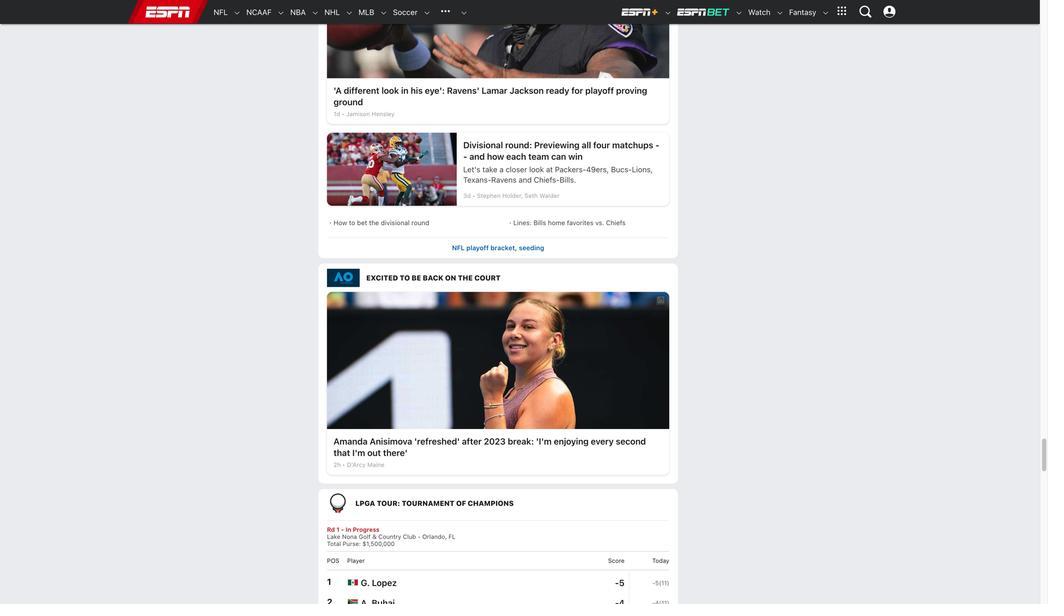 Task type: vqa. For each thing, say whether or not it's contained in the screenshot.
Auburn Tigers's SCHEDULE
no



Task type: locate. For each thing, give the bounding box(es) containing it.
bills
[[534, 219, 546, 227]]

g.
[[361, 578, 370, 588]]

nfl left ncaaf link
[[214, 8, 228, 17]]

be
[[412, 274, 421, 282]]

nfl up the
[[452, 244, 465, 252]]

can
[[552, 151, 566, 162]]

let's
[[463, 165, 481, 174]]

rd 1 - in progress lake nona golf & country club - orlando, fl total purse: $1,500,000
[[327, 526, 456, 548]]

- right matchups
[[656, 140, 660, 150]]

today
[[652, 557, 670, 564]]

and down closer
[[519, 175, 532, 184]]

2023
[[484, 436, 506, 447]]

nfl inside "link"
[[214, 8, 228, 17]]

tour:
[[377, 499, 400, 507]]

texans-
[[463, 175, 491, 184]]

in
[[346, 526, 351, 533]]

how
[[487, 151, 504, 162]]

lines: bills home favorites vs. chiefs link
[[514, 215, 667, 231]]

ground
[[334, 97, 363, 107]]

49ers,
[[586, 165, 609, 174]]

golf
[[359, 533, 371, 540]]

0 horizontal spatial nfl
[[214, 8, 228, 17]]

nfl for nfl
[[214, 8, 228, 17]]

1 horizontal spatial 1
[[337, 526, 340, 533]]

playoff left bracket,
[[467, 244, 489, 252]]

watch link
[[743, 1, 771, 24]]

mlb link
[[353, 1, 374, 24]]

total
[[327, 540, 341, 548]]

5(11)
[[656, 580, 670, 587]]

bet
[[357, 219, 367, 227]]

jackson
[[510, 85, 544, 96]]

lines: bills home favorites vs. chiefs
[[514, 219, 626, 227]]

$1,500,000
[[363, 540, 395, 548]]

a
[[500, 165, 504, 174]]

how to bet the divisional round
[[334, 219, 430, 227]]

0 vertical spatial and
[[470, 151, 485, 162]]

eye':
[[425, 85, 445, 96]]

enjoying
[[554, 436, 589, 447]]

soccer link
[[388, 1, 418, 24]]

nfl playoff bracket, seeding
[[452, 244, 544, 252]]

nba
[[290, 8, 306, 17]]

look inside divisional round: previewing all four matchups - - and how each team can win let's take a closer look at packers-49ers, bucs-lions, texans-ravens and chiefs-bills.
[[529, 165, 544, 174]]

nhl link
[[319, 1, 340, 24]]

vs.
[[596, 219, 604, 227]]

- down score on the bottom right of page
[[615, 578, 619, 588]]

1 horizontal spatial look
[[529, 165, 544, 174]]

1 vertical spatial look
[[529, 165, 544, 174]]

amanda
[[334, 436, 368, 447]]

second
[[616, 436, 646, 447]]

g. lopez
[[361, 578, 397, 588]]

1 horizontal spatial nfl
[[452, 244, 465, 252]]

lions,
[[632, 165, 653, 174]]

0 horizontal spatial 1
[[327, 577, 331, 587]]

tournament
[[402, 499, 455, 507]]

1 vertical spatial nfl
[[452, 244, 465, 252]]

divisional round: previewing all four matchups - - and how each team can win let's take a closer look at packers-49ers, bucs-lions, texans-ravens and chiefs-bills.
[[463, 140, 660, 184]]

to
[[349, 219, 355, 227]]

orlando,
[[423, 533, 447, 540]]

lpga
[[355, 499, 375, 507]]

soccer
[[393, 8, 418, 17]]

different
[[344, 85, 380, 96]]

seth
[[525, 192, 538, 199]]

1 vertical spatial playoff
[[467, 244, 489, 252]]

ravens
[[491, 175, 517, 184]]

1 horizontal spatial playoff
[[586, 85, 614, 96]]

watch
[[749, 8, 771, 17]]

progress
[[353, 526, 380, 533]]

jamison
[[346, 111, 370, 118]]

0 vertical spatial nfl
[[214, 8, 228, 17]]

look
[[382, 85, 399, 96], [529, 165, 544, 174]]

1 vertical spatial 1
[[327, 577, 331, 587]]

ready
[[546, 85, 570, 96]]

and down 'divisional' at the left of page
[[470, 151, 485, 162]]

look left the at
[[529, 165, 544, 174]]

and
[[470, 151, 485, 162], [519, 175, 532, 184]]

lopez
[[372, 578, 397, 588]]

to
[[400, 274, 410, 282]]

0 horizontal spatial look
[[382, 85, 399, 96]]

home
[[548, 219, 565, 227]]

- up let's
[[463, 151, 467, 162]]

1 right the rd
[[337, 526, 340, 533]]

out
[[368, 448, 381, 458]]

1 vertical spatial and
[[519, 175, 532, 184]]

playoff right for
[[586, 85, 614, 96]]

0 vertical spatial look
[[382, 85, 399, 96]]

of
[[456, 499, 466, 507]]

0 vertical spatial 1
[[337, 526, 340, 533]]

lines:
[[514, 219, 532, 227]]

0 vertical spatial playoff
[[586, 85, 614, 96]]

look left in
[[382, 85, 399, 96]]

'i'm
[[536, 436, 552, 447]]

purse:
[[343, 540, 361, 548]]

bracket,
[[491, 244, 517, 252]]

stephen holder, seth walder
[[477, 192, 560, 199]]

1
[[337, 526, 340, 533], [327, 577, 331, 587]]

1 down pos
[[327, 577, 331, 587]]

divisional
[[381, 219, 410, 227]]

anisimova
[[370, 436, 412, 447]]

nfl playoff bracket, seeding link
[[452, 244, 544, 252]]

lamar
[[482, 85, 508, 96]]

at
[[546, 165, 553, 174]]

'refreshed'
[[414, 436, 460, 447]]



Task type: describe. For each thing, give the bounding box(es) containing it.
playoff inside 'a different look in his eye': ravens' lamar jackson ready for playoff proving ground
[[586, 85, 614, 96]]

bucs-
[[611, 165, 632, 174]]

all
[[582, 140, 591, 150]]

club
[[403, 533, 416, 540]]

country
[[379, 533, 401, 540]]

that
[[334, 448, 350, 458]]

'a
[[334, 85, 342, 96]]

d'arcy
[[347, 461, 366, 468]]

for
[[572, 85, 583, 96]]

ncaaf link
[[241, 1, 272, 24]]

the
[[369, 219, 379, 227]]

-5
[[615, 578, 625, 588]]

chiefs
[[606, 219, 626, 227]]

bills.
[[560, 175, 576, 184]]

take
[[483, 165, 498, 174]]

round
[[412, 219, 430, 227]]

holder,
[[503, 192, 523, 199]]

1 inside rd 1 - in progress lake nona golf & country club - orlando, fl total purse: $1,500,000
[[337, 526, 340, 533]]

nhl
[[325, 8, 340, 17]]

after
[[462, 436, 482, 447]]

on
[[445, 274, 456, 282]]

there'
[[383, 448, 408, 458]]

jamison hensley
[[346, 111, 395, 118]]

- right club
[[418, 533, 421, 540]]

i'm
[[352, 448, 365, 458]]

fantasy
[[789, 8, 817, 17]]

lpga tour: tournament of champions
[[355, 499, 514, 507]]

win
[[569, 151, 583, 162]]

champions
[[468, 499, 514, 507]]

2h
[[334, 461, 341, 468]]

favorites
[[567, 219, 594, 227]]

'a different look in his eye': ravens' lamar jackson ready for playoff proving ground
[[334, 85, 648, 107]]

1 horizontal spatial and
[[519, 175, 532, 184]]

amanda anisimova 'refreshed' after 2023 break: 'i'm enjoying every second that i'm out there'
[[334, 436, 646, 458]]

ravens'
[[447, 85, 480, 96]]

player
[[347, 557, 365, 564]]

mlb
[[359, 8, 374, 17]]

seeding
[[519, 244, 544, 252]]

- left in
[[341, 526, 344, 533]]

divisional
[[463, 140, 503, 150]]

proving
[[616, 85, 648, 96]]

the
[[458, 274, 473, 282]]

round:
[[505, 140, 532, 150]]

ncaaf
[[247, 8, 272, 17]]

rd
[[327, 526, 335, 533]]

each
[[506, 151, 526, 162]]

in
[[401, 85, 409, 96]]

back
[[423, 274, 444, 282]]

- down today
[[653, 580, 656, 587]]

0 horizontal spatial and
[[470, 151, 485, 162]]

-5(11)
[[653, 580, 670, 587]]

look inside 'a different look in his eye': ravens' lamar jackson ready for playoff proving ground
[[382, 85, 399, 96]]

packers-
[[555, 165, 586, 174]]

stephen
[[477, 192, 501, 199]]

break:
[[508, 436, 534, 447]]

nona
[[342, 533, 357, 540]]

&
[[372, 533, 377, 540]]

how to bet the divisional round link
[[334, 215, 498, 231]]

0 horizontal spatial playoff
[[467, 244, 489, 252]]

nfl link
[[208, 1, 228, 24]]

court
[[475, 274, 501, 282]]

his
[[411, 85, 423, 96]]

fl
[[449, 533, 456, 540]]

maine
[[367, 461, 385, 468]]

hensley
[[372, 111, 395, 118]]

four
[[593, 140, 610, 150]]

1d
[[334, 111, 340, 118]]

nfl for nfl playoff bracket, seeding
[[452, 244, 465, 252]]

excited
[[366, 274, 398, 282]]



